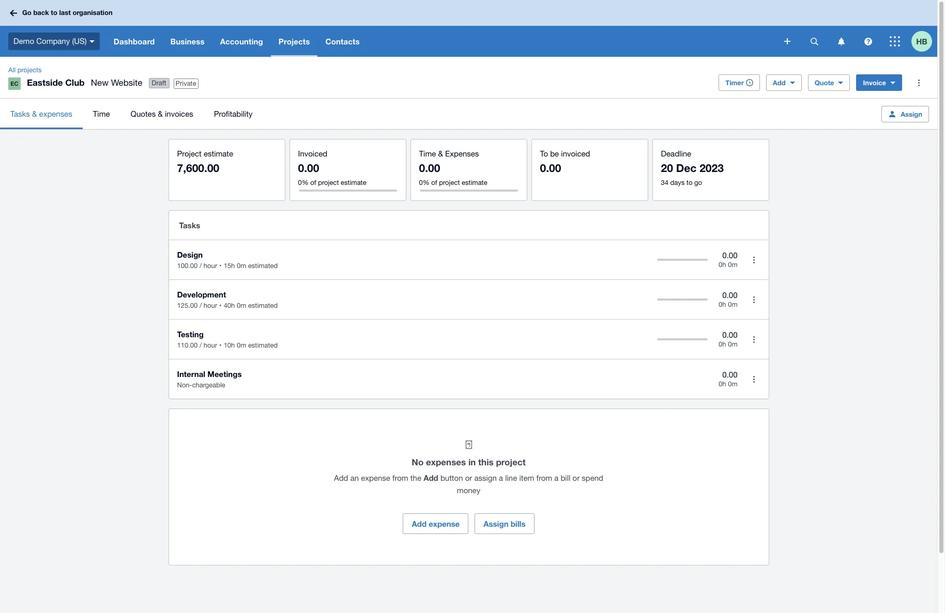 Task type: describe. For each thing, give the bounding box(es) containing it.
days
[[671, 179, 685, 187]]

website
[[111, 78, 142, 88]]

projects
[[279, 37, 310, 46]]

0h for design
[[719, 261, 726, 269]]

no
[[412, 457, 424, 468]]

expenses
[[445, 149, 479, 158]]

add right the
[[424, 474, 438, 483]]

quote
[[815, 79, 834, 87]]

invoiced
[[298, 149, 327, 158]]

• for development
[[219, 302, 222, 310]]

projects button
[[271, 26, 318, 57]]

• for testing
[[219, 342, 222, 350]]

quotes & invoices link
[[120, 99, 204, 129]]

estimated for testing
[[248, 342, 278, 350]]

time & expenses 0.00 0% of project estimate
[[419, 149, 488, 187]]

0m inside design 100.00 / hour • 15h 0m estimated
[[237, 262, 246, 270]]

0% inside time & expenses 0.00 0% of project estimate
[[419, 179, 430, 187]]

time link
[[83, 99, 120, 129]]

project for expenses
[[496, 457, 526, 468]]

project for 0.00
[[318, 179, 339, 187]]

time for time
[[93, 109, 110, 118]]

contacts
[[326, 37, 360, 46]]

quotes
[[131, 109, 156, 118]]

(us)
[[72, 37, 87, 45]]

design 100.00 / hour • 15h 0m estimated
[[177, 250, 278, 270]]

to
[[540, 149, 548, 158]]

svg image up add popup button
[[784, 38, 791, 44]]

accounting
[[220, 37, 263, 46]]

more options image for testing
[[744, 329, 765, 350]]

2 from from the left
[[537, 474, 552, 483]]

0.00 0h 0m for testing
[[719, 331, 738, 349]]

deadline
[[661, 149, 691, 158]]

estimate inside project estimate 7,600.00
[[204, 149, 233, 158]]

project estimate 7,600.00
[[177, 149, 233, 175]]

dashboard
[[114, 37, 155, 46]]

4 0h from the top
[[719, 381, 726, 389]]

design
[[177, 250, 203, 260]]

add an expense from the add button or assign a line item from a bill or spend money
[[334, 474, 604, 495]]

go back to last organisation
[[22, 8, 113, 17]]

invoiced 0.00 0% of project estimate
[[298, 149, 366, 187]]

eastside
[[27, 77, 63, 88]]

quote button
[[808, 74, 850, 91]]

all projects link
[[4, 65, 46, 76]]

0% inside invoiced 0.00 0% of project estimate
[[298, 179, 309, 187]]

eastside club
[[27, 77, 85, 88]]

last
[[59, 8, 71, 17]]

quotes & invoices
[[131, 109, 193, 118]]

profitability
[[214, 109, 253, 118]]

banner containing hb
[[0, 0, 938, 57]]

add for add an expense from the add button or assign a line item from a bill or spend money
[[334, 474, 348, 483]]

spend
[[582, 474, 604, 483]]

add expense
[[412, 520, 460, 529]]

tasks & expenses
[[10, 109, 72, 118]]

0m inside testing 110.00 / hour • 10h 0m estimated
[[237, 342, 246, 350]]

7,600.00
[[177, 162, 219, 175]]

bill
[[561, 474, 571, 483]]

110.00
[[177, 342, 198, 350]]

chargeable
[[192, 382, 225, 389]]

of inside time & expenses 0.00 0% of project estimate
[[431, 179, 437, 187]]

non-
[[177, 382, 192, 389]]

2 or from the left
[[573, 474, 580, 483]]

navigation containing dashboard
[[106, 26, 777, 57]]

demo company (us) button
[[0, 26, 106, 57]]

expense inside button
[[429, 520, 460, 529]]

1 horizontal spatial svg image
[[864, 37, 872, 45]]

to be invoiced 0.00
[[540, 149, 590, 175]]

company
[[36, 37, 70, 45]]

more options image for development
[[744, 290, 765, 310]]

timer button
[[719, 74, 760, 91]]

10h
[[224, 342, 235, 350]]

0 vertical spatial more options image
[[909, 72, 929, 93]]

0h for testing
[[719, 341, 726, 349]]

estimated for design
[[248, 262, 278, 270]]

hb
[[916, 36, 928, 46]]

2 a from the left
[[555, 474, 559, 483]]

item
[[519, 474, 534, 483]]

organisation
[[73, 8, 113, 17]]

ec
[[11, 80, 18, 87]]

/ for testing
[[200, 342, 202, 350]]

hour for design
[[204, 262, 217, 270]]

business
[[170, 37, 205, 46]]

deadline 20 dec 2023 34 days to go
[[661, 149, 724, 187]]

demo company (us)
[[13, 37, 87, 45]]

svg image up quote
[[811, 37, 818, 45]]

contacts button
[[318, 26, 368, 57]]

be
[[550, 149, 559, 158]]

new website
[[91, 78, 142, 88]]

/ for development
[[200, 302, 202, 310]]

the
[[411, 474, 421, 483]]

new
[[91, 78, 109, 88]]

2023
[[700, 162, 724, 175]]

assign for assign
[[901, 110, 923, 118]]

club
[[65, 77, 85, 88]]

money
[[457, 487, 481, 495]]

125.00
[[177, 302, 198, 310]]

add for add
[[773, 79, 786, 87]]



Task type: vqa. For each thing, say whether or not it's contained in the screenshot.


Task type: locate. For each thing, give the bounding box(es) containing it.
/ right 100.00
[[200, 262, 202, 270]]

0 horizontal spatial tasks
[[10, 109, 30, 118]]

& inside time & expenses 0.00 0% of project estimate
[[438, 149, 443, 158]]

to left the last at the left top of the page
[[51, 8, 57, 17]]

0.00 inside time & expenses 0.00 0% of project estimate
[[419, 162, 440, 175]]

tasks up design
[[179, 221, 200, 230]]

add
[[773, 79, 786, 87], [424, 474, 438, 483], [334, 474, 348, 483], [412, 520, 427, 529]]

add left an in the left of the page
[[334, 474, 348, 483]]

1 vertical spatial •
[[219, 302, 222, 310]]

hour down development
[[204, 302, 217, 310]]

1 vertical spatial more options image
[[744, 290, 765, 310]]

invoiced
[[561, 149, 590, 158]]

add expense button
[[403, 514, 469, 535]]

1 horizontal spatial to
[[687, 179, 693, 187]]

& for tasks
[[32, 109, 37, 118]]

0 vertical spatial •
[[219, 262, 222, 270]]

0 horizontal spatial expense
[[361, 474, 390, 483]]

internal
[[177, 370, 205, 379]]

1 • from the top
[[219, 262, 222, 270]]

1 horizontal spatial 0%
[[419, 179, 430, 187]]

0 horizontal spatial 0%
[[298, 179, 309, 187]]

2 horizontal spatial project
[[496, 457, 526, 468]]

1 horizontal spatial from
[[537, 474, 552, 483]]

15h
[[224, 262, 235, 270]]

all projects
[[8, 66, 42, 74]]

estimate inside time & expenses 0.00 0% of project estimate
[[462, 179, 488, 187]]

2 • from the top
[[219, 302, 222, 310]]

& for time
[[438, 149, 443, 158]]

0h
[[719, 261, 726, 269], [719, 301, 726, 309], [719, 341, 726, 349], [719, 381, 726, 389]]

0.00
[[298, 162, 319, 175], [419, 162, 440, 175], [540, 162, 561, 175], [723, 251, 738, 260], [723, 291, 738, 300], [723, 331, 738, 340], [723, 371, 738, 379]]

estimated inside development 125.00 / hour • 40h 0m estimated
[[248, 302, 278, 310]]

line
[[505, 474, 517, 483]]

dashboard link
[[106, 26, 163, 57]]

2 of from the left
[[431, 179, 437, 187]]

svg image inside the demo company (us) popup button
[[89, 40, 94, 43]]

2 estimated from the top
[[248, 302, 278, 310]]

0 horizontal spatial time
[[93, 109, 110, 118]]

svg image up invoice
[[864, 37, 872, 45]]

2 0% from the left
[[419, 179, 430, 187]]

/ inside development 125.00 / hour • 40h 0m estimated
[[200, 302, 202, 310]]

& left expenses on the top of the page
[[438, 149, 443, 158]]

add right timer button
[[773, 79, 786, 87]]

tasks
[[10, 109, 30, 118], [179, 221, 200, 230]]

3 / from the top
[[200, 342, 202, 350]]

assign button
[[882, 106, 929, 122]]

2 more options image from the top
[[744, 329, 765, 350]]

2 horizontal spatial svg image
[[890, 36, 900, 47]]

add down the
[[412, 520, 427, 529]]

estimated for development
[[248, 302, 278, 310]]

hour for testing
[[204, 342, 217, 350]]

0 horizontal spatial expenses
[[39, 109, 72, 118]]

of inside invoiced 0.00 0% of project estimate
[[310, 179, 316, 187]]

2 vertical spatial hour
[[204, 342, 217, 350]]

testing
[[177, 330, 204, 339]]

1 vertical spatial time
[[419, 149, 436, 158]]

estimated right '10h' at the left
[[248, 342, 278, 350]]

1 / from the top
[[200, 262, 202, 270]]

0.00 0h 0m for design
[[719, 251, 738, 269]]

project
[[318, 179, 339, 187], [439, 179, 460, 187], [496, 457, 526, 468]]

0 vertical spatial to
[[51, 8, 57, 17]]

invoice
[[863, 79, 886, 87]]

1 or from the left
[[465, 474, 472, 483]]

from left the
[[393, 474, 408, 483]]

0 vertical spatial time
[[93, 109, 110, 118]]

0m inside development 125.00 / hour • 40h 0m estimated
[[237, 302, 246, 310]]

1 vertical spatial /
[[200, 302, 202, 310]]

more options image
[[909, 72, 929, 93], [744, 290, 765, 310], [744, 369, 765, 390]]

1 0.00 0h 0m from the top
[[719, 251, 738, 269]]

time
[[93, 109, 110, 118], [419, 149, 436, 158]]

business button
[[163, 26, 212, 57]]

a left line
[[499, 474, 503, 483]]

go back to last organisation link
[[6, 4, 119, 22]]

button
[[441, 474, 463, 483]]

of
[[310, 179, 316, 187], [431, 179, 437, 187]]

3 hour from the top
[[204, 342, 217, 350]]

timer
[[726, 79, 744, 87]]

tasks down ec
[[10, 109, 30, 118]]

estimated inside design 100.00 / hour • 15h 0m estimated
[[248, 262, 278, 270]]

0 vertical spatial assign
[[901, 110, 923, 118]]

tasks for tasks
[[179, 221, 200, 230]]

1 horizontal spatial a
[[555, 474, 559, 483]]

bills
[[511, 520, 526, 529]]

1 0% from the left
[[298, 179, 309, 187]]

1 vertical spatial more options image
[[744, 329, 765, 350]]

hour left 15h
[[204, 262, 217, 270]]

1 horizontal spatial time
[[419, 149, 436, 158]]

estimated
[[248, 262, 278, 270], [248, 302, 278, 310], [248, 342, 278, 350]]

assign left bills
[[484, 520, 509, 529]]

invoices
[[165, 109, 193, 118]]

/ inside design 100.00 / hour • 15h 0m estimated
[[200, 262, 202, 270]]

1 horizontal spatial expenses
[[426, 457, 466, 468]]

40h
[[224, 302, 235, 310]]

or up the "money"
[[465, 474, 472, 483]]

1 horizontal spatial estimate
[[341, 179, 366, 187]]

to
[[51, 8, 57, 17], [687, 179, 693, 187]]

1 from from the left
[[393, 474, 408, 483]]

svg image left hb
[[890, 36, 900, 47]]

0 horizontal spatial from
[[393, 474, 408, 483]]

estimate inside invoiced 0.00 0% of project estimate
[[341, 179, 366, 187]]

2 0.00 0h 0m from the top
[[719, 291, 738, 309]]

project
[[177, 149, 202, 158]]

estimated right 40h
[[248, 302, 278, 310]]

svg image
[[811, 37, 818, 45], [838, 37, 845, 45], [784, 38, 791, 44], [89, 40, 94, 43]]

3 • from the top
[[219, 342, 222, 350]]

1 horizontal spatial project
[[439, 179, 460, 187]]

&
[[32, 109, 37, 118], [158, 109, 163, 118], [438, 149, 443, 158]]

4 0.00 0h 0m from the top
[[719, 371, 738, 389]]

34
[[661, 179, 669, 187]]

project inside time & expenses 0.00 0% of project estimate
[[439, 179, 460, 187]]

0 horizontal spatial assign
[[484, 520, 509, 529]]

0 vertical spatial /
[[200, 262, 202, 270]]

1 horizontal spatial or
[[573, 474, 580, 483]]

0h for development
[[719, 301, 726, 309]]

• left 40h
[[219, 302, 222, 310]]

to inside deadline 20 dec 2023 34 days to go
[[687, 179, 693, 187]]

all
[[8, 66, 16, 74]]

hour for development
[[204, 302, 217, 310]]

1 horizontal spatial &
[[158, 109, 163, 118]]

project down expenses on the top of the page
[[439, 179, 460, 187]]

accounting button
[[212, 26, 271, 57]]

0 horizontal spatial of
[[310, 179, 316, 187]]

hb button
[[912, 26, 938, 57]]

assign bills link
[[475, 514, 534, 535]]

• inside testing 110.00 / hour • 10h 0m estimated
[[219, 342, 222, 350]]

0 horizontal spatial or
[[465, 474, 472, 483]]

0 horizontal spatial &
[[32, 109, 37, 118]]

estimated right 15h
[[248, 262, 278, 270]]

/ right 110.00
[[200, 342, 202, 350]]

project down "invoiced" at the top of the page
[[318, 179, 339, 187]]

assign inside assign button
[[901, 110, 923, 118]]

hour inside design 100.00 / hour • 15h 0m estimated
[[204, 262, 217, 270]]

expenses up button
[[426, 457, 466, 468]]

time down the new
[[93, 109, 110, 118]]

projects
[[17, 66, 42, 74]]

assign
[[901, 110, 923, 118], [484, 520, 509, 529]]

1 of from the left
[[310, 179, 316, 187]]

0 vertical spatial more options image
[[744, 250, 765, 270]]

tasks & expenses link
[[0, 99, 83, 129]]

• left '10h' at the left
[[219, 342, 222, 350]]

0.00 inside invoiced 0.00 0% of project estimate
[[298, 162, 319, 175]]

1 a from the left
[[499, 474, 503, 483]]

1 hour from the top
[[204, 262, 217, 270]]

add button
[[766, 74, 802, 91]]

1 horizontal spatial of
[[431, 179, 437, 187]]

add inside button
[[412, 520, 427, 529]]

this
[[478, 457, 494, 468]]

svg image inside go back to last organisation link
[[10, 10, 17, 16]]

back
[[33, 8, 49, 17]]

a left bill
[[555, 474, 559, 483]]

to inside banner
[[51, 8, 57, 17]]

& down 'eastside'
[[32, 109, 37, 118]]

assign bills
[[484, 520, 526, 529]]

go
[[22, 8, 31, 17]]

20
[[661, 162, 673, 175]]

from
[[393, 474, 408, 483], [537, 474, 552, 483]]

0.00 inside to be invoiced 0.00
[[540, 162, 561, 175]]

• inside design 100.00 / hour • 15h 0m estimated
[[219, 262, 222, 270]]

hour left '10h' at the left
[[204, 342, 217, 350]]

1 vertical spatial hour
[[204, 302, 217, 310]]

hour inside development 125.00 / hour • 40h 0m estimated
[[204, 302, 217, 310]]

dec
[[676, 162, 697, 175]]

0 horizontal spatial project
[[318, 179, 339, 187]]

estimated inside testing 110.00 / hour • 10h 0m estimated
[[248, 342, 278, 350]]

• inside development 125.00 / hour • 40h 0m estimated
[[219, 302, 222, 310]]

from right item
[[537, 474, 552, 483]]

go
[[695, 179, 702, 187]]

an
[[350, 474, 359, 483]]

or right bill
[[573, 474, 580, 483]]

0 horizontal spatial to
[[51, 8, 57, 17]]

1 vertical spatial expense
[[429, 520, 460, 529]]

• left 15h
[[219, 262, 222, 270]]

1 vertical spatial to
[[687, 179, 693, 187]]

expense down the "money"
[[429, 520, 460, 529]]

3 estimated from the top
[[248, 342, 278, 350]]

2 vertical spatial /
[[200, 342, 202, 350]]

assign for assign bills
[[484, 520, 509, 529]]

expenses
[[39, 109, 72, 118], [426, 457, 466, 468]]

3 0h from the top
[[719, 341, 726, 349]]

0 horizontal spatial a
[[499, 474, 503, 483]]

development 125.00 / hour • 40h 0m estimated
[[177, 290, 278, 310]]

svg image up quote popup button
[[838, 37, 845, 45]]

project inside invoiced 0.00 0% of project estimate
[[318, 179, 339, 187]]

hour inside testing 110.00 / hour • 10h 0m estimated
[[204, 342, 217, 350]]

1 vertical spatial expenses
[[426, 457, 466, 468]]

0.00 0h 0m for development
[[719, 291, 738, 309]]

expense
[[361, 474, 390, 483], [429, 520, 460, 529]]

0 vertical spatial hour
[[204, 262, 217, 270]]

2 0h from the top
[[719, 301, 726, 309]]

svg image left go
[[10, 10, 17, 16]]

& right the quotes
[[158, 109, 163, 118]]

3 0.00 0h 0m from the top
[[719, 331, 738, 349]]

assign inside the assign bills link
[[484, 520, 509, 529]]

0 horizontal spatial estimate
[[204, 149, 233, 158]]

/ for design
[[200, 262, 202, 270]]

1 vertical spatial estimated
[[248, 302, 278, 310]]

0%
[[298, 179, 309, 187], [419, 179, 430, 187]]

assign
[[474, 474, 497, 483]]

1 vertical spatial tasks
[[179, 221, 200, 230]]

1 horizontal spatial tasks
[[179, 221, 200, 230]]

development
[[177, 290, 226, 299]]

expenses down eastside club
[[39, 109, 72, 118]]

more options image
[[744, 250, 765, 270], [744, 329, 765, 350]]

draft
[[152, 79, 166, 87]]

100.00
[[177, 262, 198, 270]]

no expenses in this project
[[412, 457, 526, 468]]

/ down development
[[200, 302, 202, 310]]

1 vertical spatial assign
[[484, 520, 509, 529]]

svg image right (us)
[[89, 40, 94, 43]]

0.00 0h 0m
[[719, 251, 738, 269], [719, 291, 738, 309], [719, 331, 738, 349], [719, 371, 738, 389]]

more options image for design
[[744, 250, 765, 270]]

2 vertical spatial estimated
[[248, 342, 278, 350]]

meetings
[[208, 370, 242, 379]]

2 / from the top
[[200, 302, 202, 310]]

1 estimated from the top
[[248, 262, 278, 270]]

0 vertical spatial expenses
[[39, 109, 72, 118]]

2 hour from the top
[[204, 302, 217, 310]]

2 vertical spatial •
[[219, 342, 222, 350]]

1 horizontal spatial expense
[[429, 520, 460, 529]]

add inside popup button
[[773, 79, 786, 87]]

expense right an in the left of the page
[[361, 474, 390, 483]]

invoice button
[[857, 74, 902, 91]]

0 vertical spatial tasks
[[10, 109, 30, 118]]

1 more options image from the top
[[744, 250, 765, 270]]

more options image for internal meetings
[[744, 369, 765, 390]]

/ inside testing 110.00 / hour • 10h 0m estimated
[[200, 342, 202, 350]]

2 vertical spatial more options image
[[744, 369, 765, 390]]

time inside time & expenses 0.00 0% of project estimate
[[419, 149, 436, 158]]

time left expenses on the top of the page
[[419, 149, 436, 158]]

profitability link
[[204, 99, 263, 129]]

& for quotes
[[158, 109, 163, 118]]

navigation
[[106, 26, 777, 57]]

private
[[176, 80, 196, 87]]

0 vertical spatial estimated
[[248, 262, 278, 270]]

• for design
[[219, 262, 222, 270]]

to left go
[[687, 179, 693, 187]]

0 vertical spatial expense
[[361, 474, 390, 483]]

1 horizontal spatial assign
[[901, 110, 923, 118]]

1 0h from the top
[[719, 261, 726, 269]]

assign down invoice popup button
[[901, 110, 923, 118]]

0 horizontal spatial svg image
[[10, 10, 17, 16]]

svg image
[[10, 10, 17, 16], [890, 36, 900, 47], [864, 37, 872, 45]]

time for time & expenses 0.00 0% of project estimate
[[419, 149, 436, 158]]

internal meetings non-chargeable
[[177, 370, 242, 389]]

2 horizontal spatial &
[[438, 149, 443, 158]]

demo
[[13, 37, 34, 45]]

tasks for tasks & expenses
[[10, 109, 30, 118]]

add for add expense
[[412, 520, 427, 529]]

banner
[[0, 0, 938, 57]]

expense inside "add an expense from the add button or assign a line item from a bill or spend money"
[[361, 474, 390, 483]]

2 horizontal spatial estimate
[[462, 179, 488, 187]]

project up line
[[496, 457, 526, 468]]



